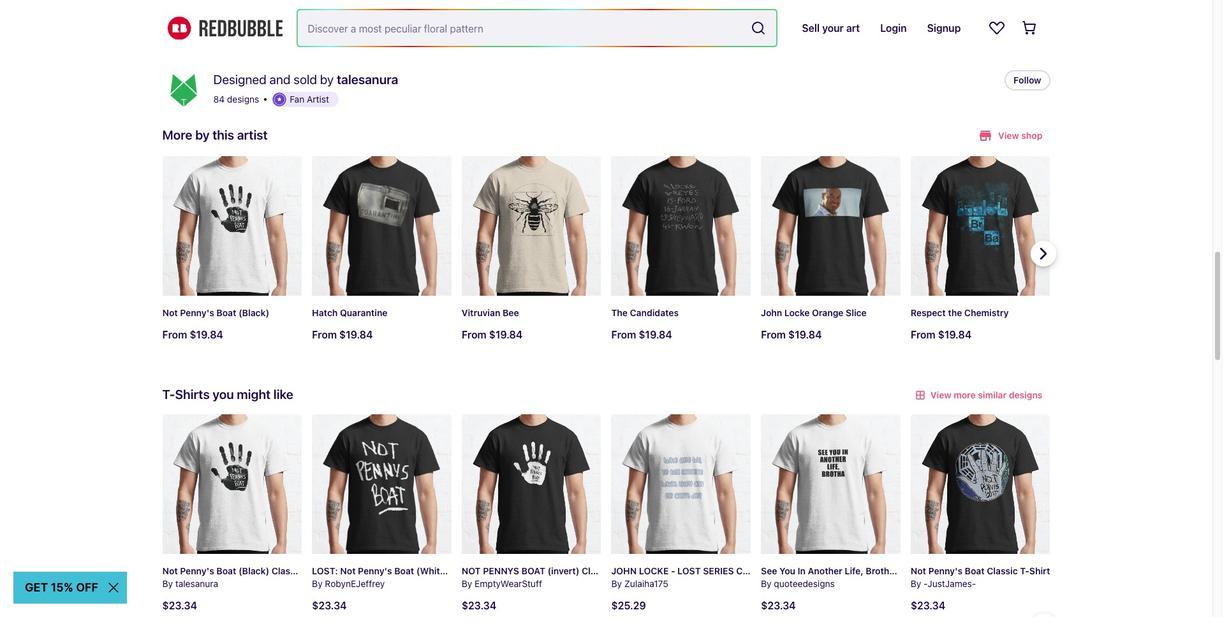 Task type: describe. For each thing, give the bounding box(es) containing it.
talesanura inside not penny's boat (black) classic t-shirt by talesanura
[[175, 579, 218, 590]]

$19.84 for locke
[[789, 329, 822, 341]]

john
[[612, 566, 637, 577]]

the
[[612, 308, 628, 319]]

vitruvian
[[462, 308, 501, 319]]

item preview, hatch quarantine designed and sold by talesanura. image
[[312, 157, 452, 296]]

boat
[[522, 566, 546, 577]]

(black) for not penny's boat (black)
[[239, 308, 269, 319]]

more by this artist
[[162, 128, 268, 143]]

- inside john locke - lost series  classic t-shirt by zulaiha175
[[671, 566, 676, 577]]

$39.88
[[612, 4, 647, 16]]

not penny's boat (black)
[[162, 308, 269, 319]]

(white)
[[417, 566, 449, 577]]

$23.34 for not penny's boat (black) classic t-shirt by talesanura
[[162, 601, 197, 612]]

shirt inside not pennys boat (invert) classic t-shirt by emptywearstuff
[[624, 566, 645, 577]]

item preview, not penny's boat (black) designed and sold by talesanura. image for $23.34
[[162, 415, 302, 554]]

not for not penny's boat (black) classic t-shirt by talesanura
[[162, 566, 178, 577]]

$23.80
[[761, 4, 796, 16]]

- inside 'not penny's boat classic t-shirt by -justjames-'
[[924, 579, 928, 590]]

t- inside see you in another life, brotha classic t-shirt by quoteedesigns
[[930, 566, 940, 577]]

orange
[[812, 308, 844, 319]]

from for respect
[[911, 329, 936, 341]]

fan
[[290, 94, 305, 105]]

item preview, respect the chemistry designed and sold by talesanura. image
[[911, 157, 1051, 296]]

shirt inside not penny's boat (black) classic t-shirt by talesanura
[[314, 566, 335, 577]]

artist
[[237, 128, 268, 143]]

classic inside john locke - lost series  classic t-shirt by zulaiha175
[[737, 566, 767, 577]]

$23.34 for lost: not penny's boat (white) classic t-shirt by robynejeffrey
[[312, 601, 347, 612]]

$19.84 for bee
[[489, 329, 523, 341]]

item preview, not pennys boat (invert) designed and sold by emptywearstuff. image
[[462, 415, 601, 554]]

bee
[[503, 308, 519, 319]]

item preview, see you in another life, brotha designed and sold by quoteedesigns. image
[[761, 415, 901, 554]]

you
[[780, 566, 796, 577]]

not penny's boat (black) classic t-shirt by talesanura
[[162, 566, 335, 590]]

item preview, lost: not penny's boat (white) designed and sold by robynejeffrey. image
[[312, 415, 452, 554]]

the candidates
[[612, 308, 679, 319]]

designed and sold by talesanura
[[213, 72, 398, 87]]

john
[[761, 308, 783, 319]]

$19.84 for quarantine
[[339, 329, 373, 341]]

life,
[[845, 566, 864, 577]]

not penny's boat classic t-shirt by -justjames-
[[911, 566, 1051, 590]]

sold
[[294, 72, 317, 87]]

$25.29
[[612, 601, 646, 612]]

lost
[[678, 566, 701, 577]]

by inside 'not penny's boat classic t-shirt by -justjames-'
[[911, 579, 922, 590]]

by inside the lost: not penny's boat (white) classic t-shirt by robynejeffrey
[[312, 579, 323, 590]]

hatch quarantine
[[312, 308, 388, 319]]

brotha
[[866, 566, 895, 577]]

respect the chemistry
[[911, 308, 1009, 319]]

artist
[[307, 94, 329, 105]]

$19.84 for penny's
[[190, 329, 223, 341]]

84 designs
[[213, 94, 259, 105]]

from $19.84 for the
[[911, 329, 972, 341]]

0 vertical spatial talesanura
[[337, 72, 398, 87]]

from for not
[[162, 329, 187, 341]]

this
[[213, 128, 234, 143]]

quarantine
[[340, 308, 388, 319]]

quoteedesigns
[[774, 579, 835, 590]]

hatch
[[312, 308, 338, 319]]

classic inside see you in another life, brotha classic t-shirt by quoteedesigns
[[897, 566, 928, 577]]

t- inside not pennys boat (invert) classic t-shirt by emptywearstuff
[[615, 566, 624, 577]]

Search term search field
[[298, 10, 746, 46]]

lost: not penny's boat (white) classic t-shirt by robynejeffrey
[[312, 566, 514, 590]]

$23.34 for not penny's boat classic t-shirt by -justjames-
[[911, 601, 946, 612]]

slice
[[846, 308, 867, 319]]

from $19.84 for bee
[[462, 329, 523, 341]]

$16.38 link
[[312, 0, 452, 26]]

emptywearstuff
[[475, 579, 542, 590]]

the
[[949, 308, 963, 319]]

item preview, john locke orange slice designed and sold by talesanura. image
[[761, 157, 901, 296]]

john locke - lost series  classic t-shirt by zulaiha175
[[612, 566, 800, 590]]

t-shirts you might like
[[162, 387, 293, 402]]

fan artist
[[290, 94, 329, 105]]

more
[[162, 128, 192, 143]]

see you in another life, brotha classic t-shirt by quoteedesigns
[[761, 566, 960, 590]]

series
[[703, 566, 734, 577]]

boat for not penny's boat (black) classic t-shirt by talesanura
[[217, 566, 236, 577]]

penny's inside the lost: not penny's boat (white) classic t-shirt by robynejeffrey
[[358, 566, 392, 577]]

from for john
[[761, 329, 786, 341]]

shirt inside the lost: not penny's boat (white) classic t-shirt by robynejeffrey
[[494, 566, 514, 577]]

redbubble logo image
[[168, 16, 282, 40]]

$23.34 for not pennys boat (invert) classic t-shirt by emptywearstuff
[[462, 601, 497, 612]]

boat inside the lost: not penny's boat (white) classic t-shirt by robynejeffrey
[[395, 566, 414, 577]]



Task type: vqa. For each thing, say whether or not it's contained in the screenshot.
- in JOHN LOCKE - LOST SERIES  CLASSIC T-SHIRT BY ZULAIHA175
yes



Task type: locate. For each thing, give the bounding box(es) containing it.
5 by from the left
[[761, 579, 772, 590]]

classic inside not pennys boat (invert) classic t-shirt by emptywearstuff
[[582, 566, 613, 577]]

from $19.84 down not penny's boat (black)
[[162, 329, 223, 341]]

t- inside 'not penny's boat classic t-shirt by -justjames-'
[[1021, 566, 1030, 577]]

might
[[237, 387, 271, 402]]

by
[[162, 579, 173, 590], [312, 579, 323, 590], [462, 579, 472, 590], [612, 579, 622, 590], [761, 579, 772, 590], [911, 579, 922, 590]]

6 from from the left
[[911, 329, 936, 341]]

$39.88 link
[[612, 0, 751, 26]]

2 from $19.84 from the left
[[312, 329, 373, 341]]

boat for not penny's boat classic t-shirt by -justjames-
[[965, 566, 985, 577]]

2 shirt from the left
[[494, 566, 514, 577]]

shirt inside 'not penny's boat classic t-shirt by -justjames-'
[[1030, 566, 1051, 577]]

boat for not penny's boat (black)
[[217, 308, 236, 319]]

from $19.84 down the candidates
[[612, 329, 673, 341]]

t- inside the lost: not penny's boat (white) classic t-shirt by robynejeffrey
[[484, 566, 494, 577]]

designs
[[227, 94, 259, 105]]

2 classic from the left
[[451, 566, 482, 577]]

1 (black) from the top
[[239, 308, 269, 319]]

4 from $19.84 from the left
[[612, 329, 673, 341]]

see
[[761, 566, 778, 577]]

6 $19.84 from the left
[[938, 329, 972, 341]]

john locke orange slice
[[761, 308, 867, 319]]

from $19.84
[[162, 329, 223, 341], [312, 329, 373, 341], [462, 329, 523, 341], [612, 329, 673, 341], [761, 329, 822, 341], [911, 329, 972, 341]]

justjames-
[[928, 579, 977, 590]]

t- inside john locke - lost series  classic t-shirt by zulaiha175
[[770, 566, 779, 577]]

1 horizontal spatial talesanura
[[337, 72, 398, 87]]

talesanura link
[[337, 70, 398, 90]]

talesanura
[[337, 72, 398, 87], [175, 579, 218, 590]]

shirts
[[175, 387, 210, 402]]

by inside john locke - lost series  classic t-shirt by zulaiha175
[[612, 579, 622, 590]]

not for not penny's boat classic t-shirt by -justjames-
[[911, 566, 927, 577]]

respect
[[911, 308, 946, 319]]

and
[[270, 72, 291, 87]]

from $19.84 for penny's
[[162, 329, 223, 341]]

6 shirt from the left
[[1030, 566, 1051, 577]]

0 vertical spatial (black)
[[239, 308, 269, 319]]

0 horizontal spatial by
[[195, 128, 210, 143]]

0 vertical spatial item preview, not penny's boat (black) designed and sold by talesanura. image
[[162, 157, 302, 296]]

5 shirt from the left
[[940, 566, 960, 577]]

by right sold
[[320, 72, 334, 87]]

2 (black) from the top
[[239, 566, 269, 577]]

item preview, not penny's boat (black) designed and sold by talesanura. image
[[162, 157, 302, 296], [162, 415, 302, 554]]

from down the
[[612, 329, 636, 341]]

item preview, not penny's boat designed and sold by -justjames-. image
[[911, 415, 1051, 554]]

$19.84
[[190, 329, 223, 341], [339, 329, 373, 341], [489, 329, 523, 341], [639, 329, 673, 341], [789, 329, 822, 341], [938, 329, 972, 341]]

from $19.84 down respect
[[911, 329, 972, 341]]

robynejeffrey
[[325, 579, 385, 590]]

t-
[[162, 387, 175, 402], [305, 566, 314, 577], [484, 566, 494, 577], [615, 566, 624, 577], [770, 566, 779, 577], [930, 566, 940, 577], [1021, 566, 1030, 577]]

item preview, vitruvian bee designed and sold by talesanura. image
[[462, 157, 601, 296]]

shirt
[[314, 566, 335, 577], [494, 566, 514, 577], [624, 566, 645, 577], [779, 566, 800, 577], [940, 566, 960, 577], [1030, 566, 1051, 577]]

(black)
[[239, 308, 269, 319], [239, 566, 269, 577]]

$23.34
[[162, 601, 197, 612], [312, 601, 347, 612], [462, 601, 497, 612], [761, 601, 796, 612], [911, 601, 946, 612]]

$16.38
[[312, 4, 346, 16]]

from
[[162, 329, 187, 341], [312, 329, 337, 341], [462, 329, 487, 341], [612, 329, 636, 341], [761, 329, 786, 341], [911, 329, 936, 341]]

boat inside not penny's boat (black) classic t-shirt by talesanura
[[217, 566, 236, 577]]

shirt inside see you in another life, brotha classic t-shirt by quoteedesigns
[[940, 566, 960, 577]]

4 shirt from the left
[[779, 566, 800, 577]]

6 from $19.84 from the left
[[911, 329, 972, 341]]

1 item preview, not penny's boat (black) designed and sold by talesanura. image from the top
[[162, 157, 302, 296]]

$23.80 link
[[761, 0, 901, 26]]

by
[[320, 72, 334, 87], [195, 128, 210, 143]]

candidates
[[630, 308, 679, 319]]

$19.84 down candidates
[[639, 329, 673, 341]]

2 $19.84 from the left
[[339, 329, 373, 341]]

$23.34 for see you in another life, brotha classic t-shirt by quoteedesigns
[[761, 601, 796, 612]]

from $19.84 for locke
[[761, 329, 822, 341]]

from down not penny's boat (black)
[[162, 329, 187, 341]]

from for the
[[612, 329, 636, 341]]

penny's inside not penny's boat (black) classic t-shirt by talesanura
[[180, 566, 214, 577]]

$4.03 link
[[162, 0, 302, 26]]

6 by from the left
[[911, 579, 922, 590]]

(black) inside not penny's boat (black) classic t-shirt by talesanura
[[239, 566, 269, 577]]

2 $23.34 from the left
[[312, 601, 347, 612]]

you
[[213, 387, 234, 402]]

3 $23.34 from the left
[[462, 601, 497, 612]]

4 classic from the left
[[737, 566, 767, 577]]

like
[[274, 387, 293, 402]]

penny's inside 'not penny's boat classic t-shirt by -justjames-'
[[929, 566, 963, 577]]

0 vertical spatial -
[[671, 566, 676, 577]]

from $19.84 for candidates
[[612, 329, 673, 341]]

from for hatch
[[312, 329, 337, 341]]

from down the hatch on the left
[[312, 329, 337, 341]]

pennys
[[483, 566, 519, 577]]

5 $19.84 from the left
[[789, 329, 822, 341]]

4 from from the left
[[612, 329, 636, 341]]

$19.84 down hatch quarantine
[[339, 329, 373, 341]]

2 from from the left
[[312, 329, 337, 341]]

boat
[[217, 308, 236, 319], [217, 566, 236, 577], [395, 566, 414, 577], [965, 566, 985, 577]]

penny's for not penny's boat (black)
[[180, 308, 214, 319]]

from down john
[[761, 329, 786, 341]]

5 from $19.84 from the left
[[761, 329, 822, 341]]

item preview, the candidates designed and sold by talesanura. image
[[612, 157, 751, 296]]

designed
[[213, 72, 267, 87]]

84
[[213, 94, 225, 105]]

penny's
[[180, 308, 214, 319], [180, 566, 214, 577], [358, 566, 392, 577], [929, 566, 963, 577]]

from $19.84 down vitruvian bee
[[462, 329, 523, 341]]

locke
[[785, 308, 810, 319]]

not
[[462, 566, 481, 577]]

5 from from the left
[[761, 329, 786, 341]]

from $19.84 for quarantine
[[312, 329, 373, 341]]

3 shirt from the left
[[624, 566, 645, 577]]

shirt inside john locke - lost series  classic t-shirt by zulaiha175
[[779, 566, 800, 577]]

4 $19.84 from the left
[[639, 329, 673, 341]]

(black) for not penny's boat (black) classic t-shirt by talesanura
[[239, 566, 269, 577]]

another
[[808, 566, 843, 577]]

t- inside not penny's boat (black) classic t-shirt by talesanura
[[305, 566, 314, 577]]

classic
[[272, 566, 303, 577], [451, 566, 482, 577], [582, 566, 613, 577], [737, 566, 767, 577], [897, 566, 928, 577], [987, 566, 1018, 577]]

locke
[[639, 566, 669, 577]]

3 from from the left
[[462, 329, 487, 341]]

$19.84 down locke
[[789, 329, 822, 341]]

1 vertical spatial item preview, not penny's boat (black) designed and sold by talesanura. image
[[162, 415, 302, 554]]

3 from $19.84 from the left
[[462, 329, 523, 341]]

1 vertical spatial by
[[195, 128, 210, 143]]

by inside not penny's boat (black) classic t-shirt by talesanura
[[162, 579, 173, 590]]

$4.03
[[162, 4, 191, 16]]

1 from $19.84 from the left
[[162, 329, 223, 341]]

item preview, not penny's boat (black) designed and sold by talesanura. image for from $19.84
[[162, 157, 302, 296]]

(invert)
[[548, 566, 580, 577]]

from down respect
[[911, 329, 936, 341]]

penny's for not penny's boat classic t-shirt by -justjames-
[[929, 566, 963, 577]]

$19.84 for candidates
[[639, 329, 673, 341]]

from down vitruvian
[[462, 329, 487, 341]]

$19.84 down the the
[[938, 329, 972, 341]]

chemistry
[[965, 308, 1009, 319]]

$19.84 down not penny's boat (black)
[[190, 329, 223, 341]]

not inside the lost: not penny's boat (white) classic t-shirt by robynejeffrey
[[340, 566, 356, 577]]

3 $19.84 from the left
[[489, 329, 523, 341]]

by left this
[[195, 128, 210, 143]]

None field
[[298, 10, 777, 46]]

$44.77 link
[[462, 0, 601, 26]]

5 $23.34 from the left
[[911, 601, 946, 612]]

1 vertical spatial -
[[924, 579, 928, 590]]

not
[[162, 308, 178, 319], [162, 566, 178, 577], [340, 566, 356, 577], [911, 566, 927, 577]]

classic inside 'not penny's boat classic t-shirt by -justjames-'
[[987, 566, 1018, 577]]

5 classic from the left
[[897, 566, 928, 577]]

3 by from the left
[[462, 579, 472, 590]]

1 horizontal spatial by
[[320, 72, 334, 87]]

3 classic from the left
[[582, 566, 613, 577]]

2 by from the left
[[312, 579, 323, 590]]

lost:
[[312, 566, 338, 577]]

1 by from the left
[[162, 579, 173, 590]]

2 item preview, not penny's boat (black) designed and sold by talesanura. image from the top
[[162, 415, 302, 554]]

4 by from the left
[[612, 579, 622, 590]]

$19.84 for the
[[938, 329, 972, 341]]

4 $23.34 from the left
[[761, 601, 796, 612]]

1 vertical spatial talesanura
[[175, 579, 218, 590]]

by inside not pennys boat (invert) classic t-shirt by emptywearstuff
[[462, 579, 472, 590]]

in
[[798, 566, 806, 577]]

from $19.84 down locke
[[761, 329, 822, 341]]

not inside not penny's boat (black) classic t-shirt by talesanura
[[162, 566, 178, 577]]

1 classic from the left
[[272, 566, 303, 577]]

0 horizontal spatial -
[[671, 566, 676, 577]]

$44.77
[[462, 4, 496, 16]]

not for not penny's boat (black)
[[162, 308, 178, 319]]

0 vertical spatial by
[[320, 72, 334, 87]]

zulaiha175
[[625, 579, 669, 590]]

1 vertical spatial (black)
[[239, 566, 269, 577]]

classic inside not penny's boat (black) classic t-shirt by talesanura
[[272, 566, 303, 577]]

-
[[671, 566, 676, 577], [924, 579, 928, 590]]

not inside 'not penny's boat classic t-shirt by -justjames-'
[[911, 566, 927, 577]]

item preview, john locke - lost series  designed and sold by zulaiha175. image
[[612, 415, 751, 554]]

1 horizontal spatial -
[[924, 579, 928, 590]]

penny's for not penny's boat (black) classic t-shirt by talesanura
[[180, 566, 214, 577]]

1 shirt from the left
[[314, 566, 335, 577]]

1 $19.84 from the left
[[190, 329, 223, 341]]

not pennys boat (invert) classic t-shirt by emptywearstuff
[[462, 566, 645, 590]]

from $19.84 down hatch quarantine
[[312, 329, 373, 341]]

$19.84 down bee
[[489, 329, 523, 341]]

0 horizontal spatial talesanura
[[175, 579, 218, 590]]

vitruvian bee
[[462, 308, 519, 319]]

1 from from the left
[[162, 329, 187, 341]]

by inside see you in another life, brotha classic t-shirt by quoteedesigns
[[761, 579, 772, 590]]

from for vitruvian
[[462, 329, 487, 341]]

boat inside 'not penny's boat classic t-shirt by -justjames-'
[[965, 566, 985, 577]]

classic inside the lost: not penny's boat (white) classic t-shirt by robynejeffrey
[[451, 566, 482, 577]]

6 classic from the left
[[987, 566, 1018, 577]]

1 $23.34 from the left
[[162, 601, 197, 612]]



